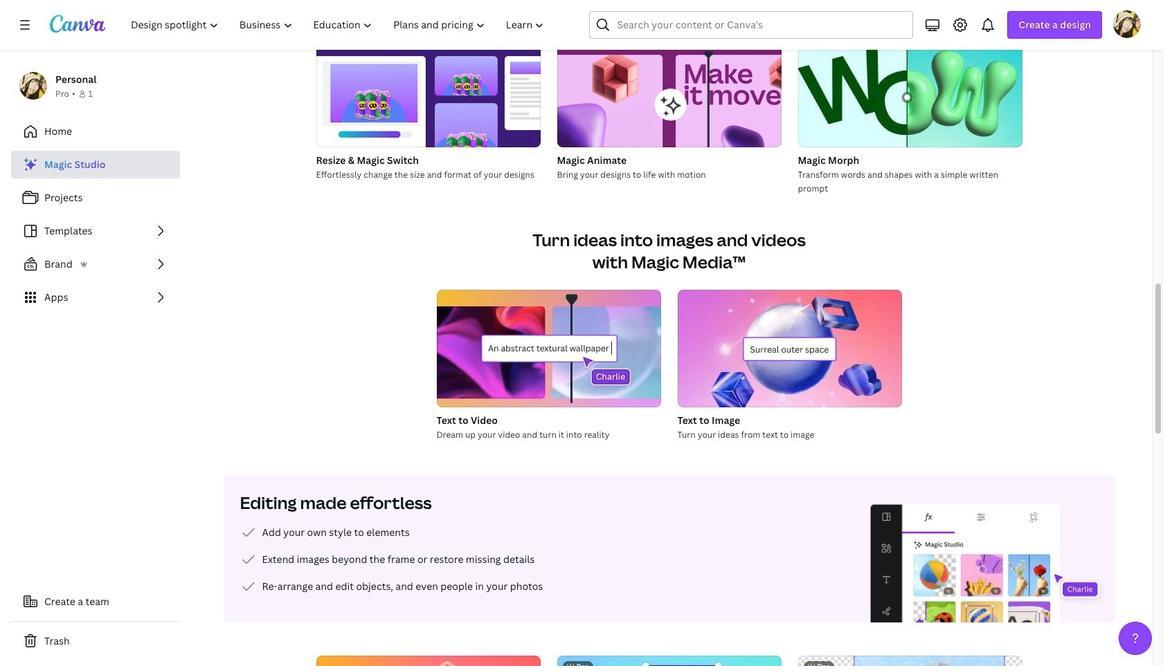 Task type: describe. For each thing, give the bounding box(es) containing it.
text to video image
[[436, 290, 661, 408]]

0 horizontal spatial list
[[11, 151, 180, 312]]

text to image image
[[677, 290, 902, 408]]



Task type: vqa. For each thing, say whether or not it's contained in the screenshot.
Page title "text box"
no



Task type: locate. For each thing, give the bounding box(es) containing it.
Search search field
[[617, 12, 886, 38]]

1 horizontal spatial list
[[240, 525, 543, 595]]

stephanie aranda image
[[1113, 10, 1141, 38]]

group
[[316, 30, 540, 182], [316, 30, 540, 147], [557, 30, 781, 182], [557, 30, 781, 147], [798, 30, 1022, 196], [798, 30, 1022, 147], [436, 290, 661, 442], [677, 290, 902, 442], [677, 290, 902, 408], [316, 656, 540, 667]]

0 vertical spatial list
[[11, 151, 180, 312]]

top level navigation element
[[122, 11, 556, 39]]

list
[[11, 151, 180, 312], [240, 525, 543, 595]]

1 vertical spatial list
[[240, 525, 543, 595]]

resize & magic switch image
[[316, 30, 540, 147]]

None search field
[[589, 11, 913, 39]]

magic animate image
[[557, 30, 781, 147]]

magic morph image
[[798, 30, 1022, 147]]



